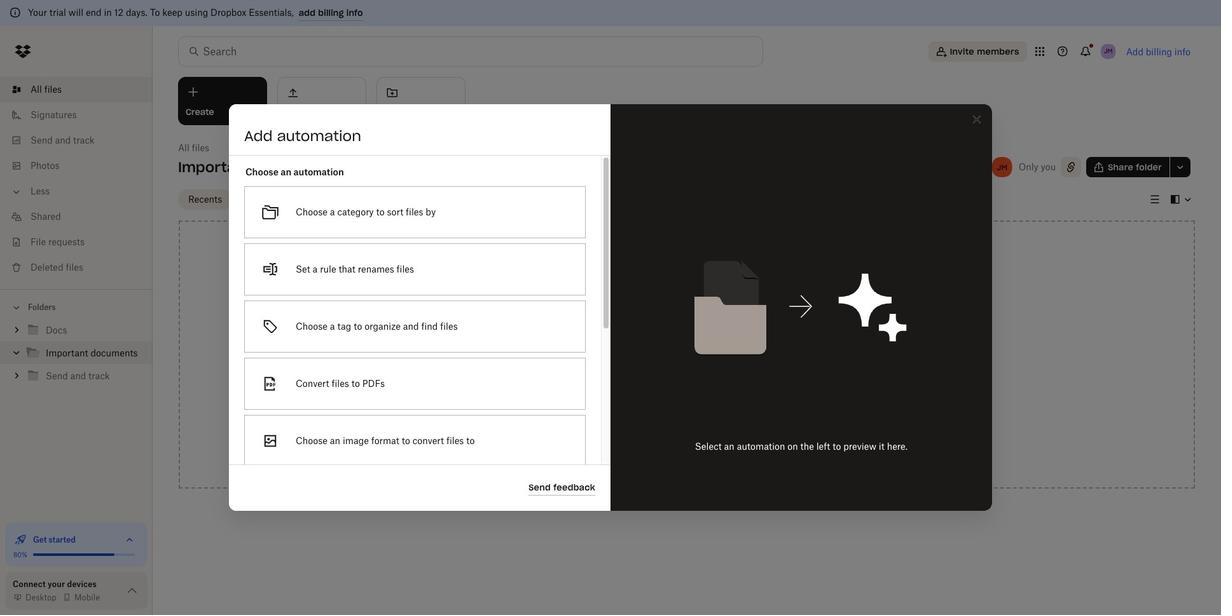 Task type: describe. For each thing, give the bounding box(es) containing it.
dropbox image
[[10, 39, 36, 64]]



Task type: locate. For each thing, give the bounding box(es) containing it.
less image
[[10, 186, 23, 198]]

group
[[0, 317, 153, 398]]

dialog
[[229, 104, 992, 616]]

list
[[0, 69, 153, 289]]

alert
[[0, 0, 1221, 26]]

list item
[[0, 77, 153, 102]]



Task type: vqa. For each thing, say whether or not it's contained in the screenshot.
group
yes



